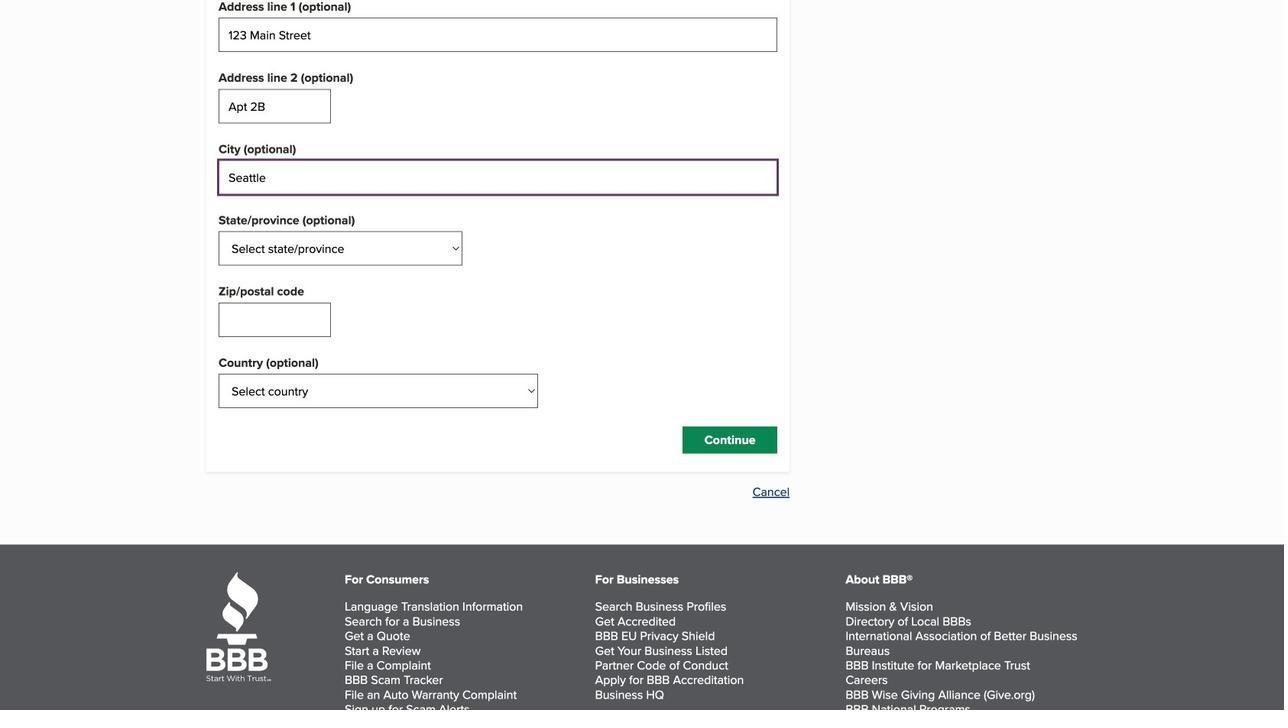 Task type: locate. For each thing, give the bounding box(es) containing it.
None field
[[219, 18, 778, 52], [219, 89, 331, 123], [219, 160, 778, 195], [219, 303, 331, 337], [219, 18, 778, 52], [219, 89, 331, 123], [219, 160, 778, 195], [219, 303, 331, 337]]

bbb image
[[206, 572, 271, 682]]



